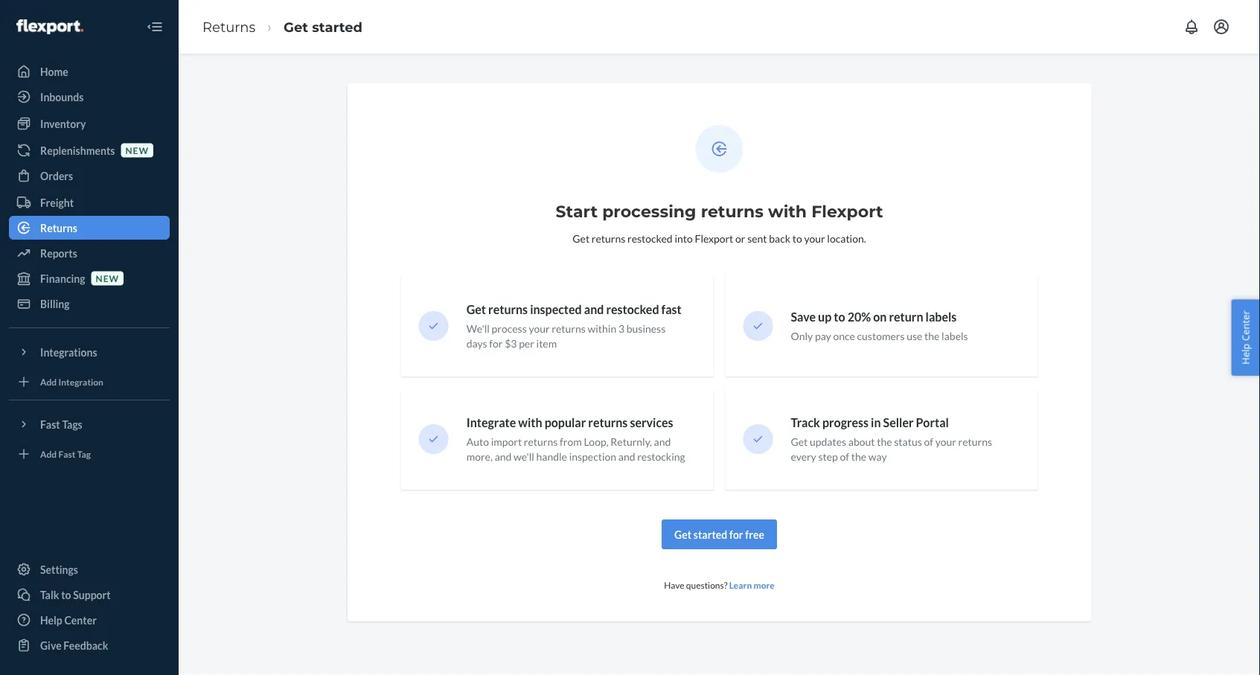 Task type: vqa. For each thing, say whether or not it's contained in the screenshot.
about
yes



Task type: locate. For each thing, give the bounding box(es) containing it.
get
[[284, 19, 308, 35], [573, 232, 590, 245], [467, 302, 486, 317], [791, 436, 808, 448], [675, 528, 692, 541]]

0 vertical spatial fast
[[40, 418, 60, 431]]

integrate with popular returns services auto import returns from loop, returnly, and more, and we'll handle inspection and restocking
[[467, 416, 686, 463]]

0 vertical spatial flexport
[[812, 201, 884, 222]]

new down reports link
[[96, 273, 119, 284]]

1 vertical spatial with
[[519, 416, 543, 430]]

1 vertical spatial fast
[[58, 449, 76, 459]]

1 horizontal spatial of
[[925, 436, 934, 448]]

add integration
[[40, 376, 103, 387]]

flexport left 'or'
[[695, 232, 734, 245]]

2 vertical spatial to
[[61, 589, 71, 601]]

restocked
[[628, 232, 673, 245], [607, 302, 660, 317]]

fast left tags
[[40, 418, 60, 431]]

add
[[40, 376, 57, 387], [40, 449, 57, 459]]

learn
[[730, 580, 752, 591]]

flexport for with
[[812, 201, 884, 222]]

your up "item"
[[529, 322, 550, 335]]

your
[[805, 232, 826, 245], [529, 322, 550, 335], [936, 436, 957, 448]]

to
[[793, 232, 803, 245], [834, 310, 846, 324], [61, 589, 71, 601]]

returns up reports
[[40, 222, 77, 234]]

2 horizontal spatial the
[[925, 330, 940, 343]]

$3
[[505, 337, 517, 350]]

flexport up location.
[[812, 201, 884, 222]]

handle
[[537, 451, 568, 463]]

0 horizontal spatial your
[[529, 322, 550, 335]]

fast left tag on the left bottom of page
[[58, 449, 76, 459]]

1 horizontal spatial to
[[793, 232, 803, 245]]

from
[[560, 436, 582, 448]]

new for financing
[[96, 273, 119, 284]]

fast tags
[[40, 418, 82, 431]]

fast inside the add fast tag link
[[58, 449, 76, 459]]

billing link
[[9, 292, 170, 316]]

1 horizontal spatial help center
[[1240, 311, 1253, 365]]

the down about
[[852, 451, 867, 463]]

your left location.
[[805, 232, 826, 245]]

2 horizontal spatial your
[[936, 436, 957, 448]]

get for get started for free
[[675, 528, 692, 541]]

with up the "import"
[[519, 416, 543, 430]]

3
[[619, 322, 625, 335]]

processing
[[603, 201, 697, 222]]

the right use
[[925, 330, 940, 343]]

orders link
[[9, 164, 170, 188]]

returns up 'or'
[[701, 201, 764, 222]]

the
[[925, 330, 940, 343], [878, 436, 893, 448], [852, 451, 867, 463]]

start
[[556, 201, 598, 222]]

get started for free
[[675, 528, 765, 541]]

have questions? learn more
[[665, 580, 775, 591]]

with up back
[[769, 201, 807, 222]]

give feedback button
[[9, 634, 170, 658]]

1 horizontal spatial started
[[694, 528, 728, 541]]

1 horizontal spatial new
[[125, 145, 149, 156]]

0 vertical spatial for
[[490, 337, 503, 350]]

to inside save up to 20% on return labels only pay once customers use the labels
[[834, 310, 846, 324]]

business
[[627, 322, 666, 335]]

returns down start at the top
[[592, 232, 626, 245]]

restocked up 3 on the top of page
[[607, 302, 660, 317]]

about
[[849, 436, 876, 448]]

1 horizontal spatial returns
[[203, 19, 256, 35]]

to right "up" at top right
[[834, 310, 846, 324]]

started inside 'breadcrumbs' navigation
[[312, 19, 363, 35]]

and up within
[[585, 302, 604, 317]]

for left $3
[[490, 337, 503, 350]]

1 vertical spatial for
[[730, 528, 744, 541]]

1 vertical spatial returns link
[[9, 216, 170, 240]]

1 horizontal spatial for
[[730, 528, 744, 541]]

1 vertical spatial the
[[878, 436, 893, 448]]

1 horizontal spatial your
[[805, 232, 826, 245]]

0 vertical spatial help center
[[1240, 311, 1253, 365]]

replenishments
[[40, 144, 115, 157]]

item
[[537, 337, 557, 350]]

0 horizontal spatial started
[[312, 19, 363, 35]]

talk to support button
[[9, 583, 170, 607]]

import
[[491, 436, 522, 448]]

1 horizontal spatial returns link
[[203, 19, 256, 35]]

process
[[492, 322, 527, 335]]

0 horizontal spatial for
[[490, 337, 503, 350]]

more,
[[467, 451, 493, 463]]

for left free
[[730, 528, 744, 541]]

flexport
[[812, 201, 884, 222], [695, 232, 734, 245]]

get returns restocked into flexport or sent back to your location.
[[573, 232, 867, 245]]

started
[[312, 19, 363, 35], [694, 528, 728, 541]]

1 vertical spatial center
[[64, 614, 97, 627]]

0 vertical spatial center
[[1240, 311, 1253, 341]]

for inside button
[[730, 528, 744, 541]]

help center link
[[9, 609, 170, 632]]

new up orders link
[[125, 145, 149, 156]]

add fast tag
[[40, 449, 91, 459]]

1 horizontal spatial with
[[769, 201, 807, 222]]

returns link up reports link
[[9, 216, 170, 240]]

get started for free button
[[662, 520, 777, 550]]

new
[[125, 145, 149, 156], [96, 273, 119, 284]]

0 horizontal spatial with
[[519, 416, 543, 430]]

0 vertical spatial started
[[312, 19, 363, 35]]

0 vertical spatial the
[[925, 330, 940, 343]]

add left integration
[[40, 376, 57, 387]]

1 vertical spatial help
[[40, 614, 62, 627]]

the up way
[[878, 436, 893, 448]]

talk
[[40, 589, 59, 601]]

0 vertical spatial new
[[125, 145, 149, 156]]

help center inside "button"
[[1240, 311, 1253, 365]]

tags
[[62, 418, 82, 431]]

your down portal
[[936, 436, 957, 448]]

returns down inspected
[[552, 322, 586, 335]]

labels right return
[[926, 310, 957, 324]]

1 horizontal spatial center
[[1240, 311, 1253, 341]]

1 vertical spatial started
[[694, 528, 728, 541]]

fast
[[40, 418, 60, 431], [58, 449, 76, 459]]

2 horizontal spatial to
[[834, 310, 846, 324]]

with
[[769, 201, 807, 222], [519, 416, 543, 430]]

1 vertical spatial to
[[834, 310, 846, 324]]

0 vertical spatial returns
[[203, 19, 256, 35]]

get inside get returns inspected and restocked fast we'll process your returns within 3 business days for $3 per item
[[467, 302, 486, 317]]

get inside button
[[675, 528, 692, 541]]

auto
[[467, 436, 489, 448]]

returns right close navigation icon
[[203, 19, 256, 35]]

0 horizontal spatial new
[[96, 273, 119, 284]]

0 vertical spatial to
[[793, 232, 803, 245]]

and
[[585, 302, 604, 317], [654, 436, 671, 448], [495, 451, 512, 463], [619, 451, 636, 463]]

we'll
[[467, 322, 490, 335]]

0 horizontal spatial center
[[64, 614, 97, 627]]

1 vertical spatial restocked
[[607, 302, 660, 317]]

labels right use
[[942, 330, 969, 343]]

get started link
[[284, 19, 363, 35]]

0 vertical spatial help
[[1240, 344, 1253, 365]]

of right the step
[[841, 451, 850, 463]]

restocked down processing
[[628, 232, 673, 245]]

help center
[[1240, 311, 1253, 365], [40, 614, 97, 627]]

1 add from the top
[[40, 376, 57, 387]]

get inside track progress in seller portal get updates about the status of your returns every step of the way
[[791, 436, 808, 448]]

to right back
[[793, 232, 803, 245]]

1 vertical spatial help center
[[40, 614, 97, 627]]

2 vertical spatial the
[[852, 451, 867, 463]]

2 vertical spatial your
[[936, 436, 957, 448]]

settings link
[[9, 558, 170, 582]]

get inside 'breadcrumbs' navigation
[[284, 19, 308, 35]]

1 horizontal spatial flexport
[[812, 201, 884, 222]]

0 horizontal spatial returns link
[[9, 216, 170, 240]]

flexport logo image
[[16, 19, 83, 34]]

more
[[754, 580, 775, 591]]

save up to 20% on return labels only pay once customers use the labels
[[791, 310, 969, 343]]

get for get returns inspected and restocked fast we'll process your returns within 3 business days for $3 per item
[[467, 302, 486, 317]]

0 vertical spatial with
[[769, 201, 807, 222]]

returnly,
[[611, 436, 652, 448]]

on
[[874, 310, 887, 324]]

inspection
[[570, 451, 617, 463]]

2 add from the top
[[40, 449, 57, 459]]

returns right status
[[959, 436, 993, 448]]

to right talk
[[61, 589, 71, 601]]

for inside get returns inspected and restocked fast we'll process your returns within 3 business days for $3 per item
[[490, 337, 503, 350]]

1 horizontal spatial help
[[1240, 344, 1253, 365]]

0 horizontal spatial help
[[40, 614, 62, 627]]

of down portal
[[925, 436, 934, 448]]

settings
[[40, 563, 78, 576]]

1 vertical spatial flexport
[[695, 232, 734, 245]]

1 vertical spatial add
[[40, 449, 57, 459]]

returns
[[701, 201, 764, 222], [592, 232, 626, 245], [489, 302, 528, 317], [552, 322, 586, 335], [589, 416, 628, 430], [524, 436, 558, 448], [959, 436, 993, 448]]

0 horizontal spatial returns
[[40, 222, 77, 234]]

inventory
[[40, 117, 86, 130]]

returns link right close navigation icon
[[203, 19, 256, 35]]

integration
[[58, 376, 103, 387]]

of
[[925, 436, 934, 448], [841, 451, 850, 463]]

started inside get started for free button
[[694, 528, 728, 541]]

home link
[[9, 60, 170, 83]]

0 horizontal spatial to
[[61, 589, 71, 601]]

add down fast tags
[[40, 449, 57, 459]]

add for add fast tag
[[40, 449, 57, 459]]

fast
[[662, 302, 682, 317]]

0 vertical spatial add
[[40, 376, 57, 387]]

center inside help center link
[[64, 614, 97, 627]]

have
[[665, 580, 685, 591]]

1 vertical spatial new
[[96, 273, 119, 284]]

location.
[[828, 232, 867, 245]]

your inside get returns inspected and restocked fast we'll process your returns within 3 business days for $3 per item
[[529, 322, 550, 335]]

0 vertical spatial labels
[[926, 310, 957, 324]]

questions?
[[687, 580, 728, 591]]

inbounds link
[[9, 85, 170, 109]]

days
[[467, 337, 488, 350]]

returns up handle
[[524, 436, 558, 448]]

0 horizontal spatial of
[[841, 451, 850, 463]]

into
[[675, 232, 693, 245]]

flexport for into
[[695, 232, 734, 245]]

0 horizontal spatial flexport
[[695, 232, 734, 245]]

freight
[[40, 196, 74, 209]]

1 vertical spatial your
[[529, 322, 550, 335]]



Task type: describe. For each thing, give the bounding box(es) containing it.
reports link
[[9, 241, 170, 265]]

0 vertical spatial returns link
[[203, 19, 256, 35]]

restocking
[[638, 451, 686, 463]]

free
[[746, 528, 765, 541]]

up
[[819, 310, 832, 324]]

orders
[[40, 169, 73, 182]]

center inside "help center" "button"
[[1240, 311, 1253, 341]]

to inside button
[[61, 589, 71, 601]]

open account menu image
[[1213, 18, 1231, 36]]

return
[[890, 310, 924, 324]]

20%
[[848, 310, 871, 324]]

1 horizontal spatial the
[[878, 436, 893, 448]]

per
[[519, 337, 535, 350]]

new for replenishments
[[125, 145, 149, 156]]

progress
[[823, 416, 869, 430]]

feedback
[[64, 639, 108, 652]]

your inside track progress in seller portal get updates about the status of your returns every step of the way
[[936, 436, 957, 448]]

and down the "import"
[[495, 451, 512, 463]]

step
[[819, 451, 839, 463]]

0 horizontal spatial the
[[852, 451, 867, 463]]

help inside "button"
[[1240, 344, 1253, 365]]

use
[[907, 330, 923, 343]]

0 vertical spatial of
[[925, 436, 934, 448]]

billing
[[40, 298, 70, 310]]

every
[[791, 451, 817, 463]]

fast tags button
[[9, 413, 170, 436]]

0 vertical spatial restocked
[[628, 232, 673, 245]]

the inside save up to 20% on return labels only pay once customers use the labels
[[925, 330, 940, 343]]

open notifications image
[[1183, 18, 1201, 36]]

get started
[[284, 19, 363, 35]]

and inside get returns inspected and restocked fast we'll process your returns within 3 business days for $3 per item
[[585, 302, 604, 317]]

breadcrumbs navigation
[[191, 5, 375, 48]]

portal
[[917, 416, 950, 430]]

give feedback
[[40, 639, 108, 652]]

0 horizontal spatial help center
[[40, 614, 97, 627]]

started for get started
[[312, 19, 363, 35]]

get for get returns restocked into flexport or sent back to your location.
[[573, 232, 590, 245]]

add integration link
[[9, 370, 170, 394]]

get for get started
[[284, 19, 308, 35]]

help center button
[[1232, 300, 1261, 376]]

sent
[[748, 232, 768, 245]]

integrations button
[[9, 340, 170, 364]]

updates
[[810, 436, 847, 448]]

talk to support
[[40, 589, 111, 601]]

add for add integration
[[40, 376, 57, 387]]

integrations
[[40, 346, 97, 359]]

started for get started for free
[[694, 528, 728, 541]]

1 vertical spatial of
[[841, 451, 850, 463]]

customers
[[858, 330, 905, 343]]

only
[[791, 330, 813, 343]]

learn more button
[[730, 579, 775, 592]]

within
[[588, 322, 617, 335]]

loop,
[[584, 436, 609, 448]]

returns up loop,
[[589, 416, 628, 430]]

seller
[[884, 416, 914, 430]]

freight link
[[9, 191, 170, 215]]

inspected
[[530, 302, 582, 317]]

support
[[73, 589, 111, 601]]

track
[[791, 416, 821, 430]]

reports
[[40, 247, 77, 260]]

integrate
[[467, 416, 516, 430]]

inbounds
[[40, 90, 84, 103]]

and up restocking
[[654, 436, 671, 448]]

restocked inside get returns inspected and restocked fast we'll process your returns within 3 business days for $3 per item
[[607, 302, 660, 317]]

1 vertical spatial labels
[[942, 330, 969, 343]]

tag
[[77, 449, 91, 459]]

inventory link
[[9, 112, 170, 136]]

returns inside 'breadcrumbs' navigation
[[203, 19, 256, 35]]

close navigation image
[[146, 18, 164, 36]]

we'll
[[514, 451, 535, 463]]

and down "returnly,"
[[619, 451, 636, 463]]

fast inside fast tags dropdown button
[[40, 418, 60, 431]]

pay
[[815, 330, 832, 343]]

status
[[895, 436, 923, 448]]

returns up process
[[489, 302, 528, 317]]

give
[[40, 639, 62, 652]]

get returns inspected and restocked fast we'll process your returns within 3 business days for $3 per item
[[467, 302, 682, 350]]

once
[[834, 330, 856, 343]]

track progress in seller portal get updates about the status of your returns every step of the way
[[791, 416, 993, 463]]

returns inside track progress in seller portal get updates about the status of your returns every step of the way
[[959, 436, 993, 448]]

or
[[736, 232, 746, 245]]

1 vertical spatial returns
[[40, 222, 77, 234]]

with inside integrate with popular returns services auto import returns from loop, returnly, and more, and we'll handle inspection and restocking
[[519, 416, 543, 430]]

save
[[791, 310, 816, 324]]

popular
[[545, 416, 586, 430]]

services
[[630, 416, 674, 430]]

back
[[770, 232, 791, 245]]

financing
[[40, 272, 85, 285]]

start processing returns with flexport
[[556, 201, 884, 222]]

home
[[40, 65, 68, 78]]

add fast tag link
[[9, 442, 170, 466]]

0 vertical spatial your
[[805, 232, 826, 245]]



